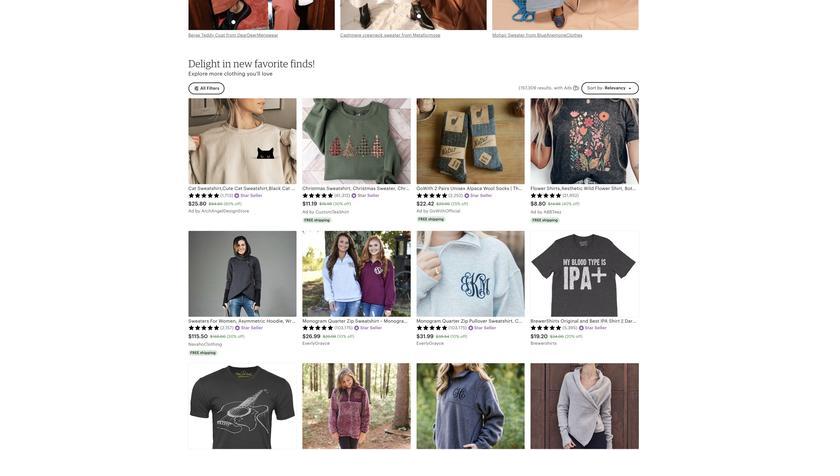 Task type: vqa. For each thing, say whether or not it's contained in the screenshot.
beige on the top left of page
yes



Task type: locate. For each thing, give the bounding box(es) containing it.
star right (2,157)
[[241, 326, 250, 331]]

cashmere crewneck sweater from metaformose
[[340, 33, 440, 38]]

(30% inside $ 11.19 $ 15.99 (30% off) a d b y customteashirt
[[333, 202, 343, 206]]

free shipping for 8.80
[[533, 218, 558, 222]]

(103,175) up 29.99
[[334, 326, 353, 331]]

free down 8.80
[[533, 218, 541, 222]]

mohair sweater from blueanemoneclothes link
[[492, 33, 582, 38]]

off) for 25.80
[[235, 202, 242, 206]]

y inside $ 22.42 $ 29.90 (25% off) a d b y gowithofficial
[[426, 209, 428, 214]]

2 (103,175) from the left
[[449, 326, 467, 331]]

1 pullover from the left
[[419, 319, 437, 324]]

d down 8.80
[[533, 210, 536, 215]]

off) right 35.54
[[461, 334, 467, 339]]

1 from from the left
[[226, 33, 236, 38]]

free down 11.19
[[304, 218, 313, 222]]

seller down monogram quarter zip pullover sweatshirt, christmas gift for her
[[484, 326, 496, 331]]

sweater
[[384, 33, 401, 38]]

her for 31.99
[[556, 319, 564, 324]]

$ 11.19 $ 15.99 (30% off) a d b y customteashirt
[[302, 201, 351, 215]]

0 horizontal spatial gift
[[483, 319, 491, 324]]

~ up $ 31.99 $ 35.54 (10% off) everlygrayce
[[456, 319, 458, 324]]

2 horizontal spatial from
[[526, 33, 536, 38]]

1 for from the left
[[439, 319, 445, 324]]

mohair
[[492, 33, 507, 38]]

1 monogram from the left
[[302, 319, 327, 324]]

1 (10% from the left
[[337, 334, 346, 339]]

2 pullover from the left
[[469, 319, 487, 324]]

everlygrayce inside $ 26.99 $ 29.99 (10% off) everlygrayce
[[302, 341, 330, 346]]

zip up $ 31.99 $ 35.54 (10% off) everlygrayce
[[461, 319, 468, 324]]

her up 35.54
[[446, 319, 454, 324]]

star seller right (61,312)
[[358, 193, 379, 198]]

shipping down navahoclothing
[[200, 351, 216, 355]]

free shipping down $ 11.19 $ 15.99 (30% off) a d b y customteashirt
[[304, 218, 330, 222]]

1 (103,175) from the left
[[334, 326, 353, 331]]

y down 11.19
[[312, 210, 314, 215]]

beige teddy coat from deardeermenswear link
[[188, 33, 278, 38]]

0 horizontal spatial monogram
[[302, 319, 327, 324]]

free shipping down the abbteez
[[533, 218, 558, 222]]

seller right (1,713)
[[250, 193, 262, 198]]

finds!
[[290, 58, 315, 70]]

monogram quarter zip sweatshirt ~ monogrammed pullover for her ~ christmas gift (mg003) image
[[302, 231, 411, 317]]

0 horizontal spatial pullover
[[419, 319, 437, 324]]

seller for 25.80
[[250, 193, 262, 198]]

5 out of 5 stars image up 11.19
[[302, 193, 333, 198]]

1 horizontal spatial (103,175)
[[449, 326, 467, 331]]

shipping down gowithofficial
[[428, 217, 444, 221]]

y for 11.19
[[312, 210, 314, 215]]

zip for 26.99
[[347, 319, 354, 324]]

0 horizontal spatial everlygrayce
[[302, 341, 330, 346]]

b inside $ 22.42 $ 29.90 (25% off) a d b y gowithofficial
[[423, 209, 426, 214]]

b for 22.42
[[423, 209, 426, 214]]

off) inside $ 19.20 $ 24.00 (20% off) brewershirts
[[576, 334, 583, 339]]

off) inside $ 8.80 $ 14.66 (40% off) a d b y abbteez
[[573, 202, 580, 206]]

d down the 25.80
[[191, 209, 194, 214]]

from right coat
[[226, 33, 236, 38]]

5 out of 5 stars image up 26.99
[[302, 325, 333, 331]]

a for 8.80
[[531, 210, 534, 215]]

a inside $ 11.19 $ 15.99 (30% off) a d b y customteashirt
[[302, 210, 305, 215]]

deardeermenswear
[[237, 33, 278, 38]]

~ right sweatshirt
[[380, 319, 382, 324]]

sort by: relevancy
[[587, 86, 626, 91]]

(103,175) for 26.99
[[334, 326, 353, 331]]

image containing listing mohair sweater from blueanemoneclothes image
[[492, 0, 639, 30]]

25.80
[[192, 201, 206, 207]]

0 horizontal spatial ~
[[380, 319, 382, 324]]

image containing listing beige teddy coat from deardeermenswear image
[[188, 0, 335, 30]]

archangeldesignstore
[[201, 209, 249, 214]]

free shipping for 115.50
[[190, 351, 216, 355]]

monogram quarter zip sweatshirt ~ monogrammed pullover for her ~ christmas gift (mg003)
[[302, 319, 513, 324]]

everlygrayce
[[302, 341, 330, 346], [417, 341, 444, 346]]

star seller right (2,252)
[[470, 193, 492, 198]]

1 horizontal spatial (30%
[[333, 202, 343, 206]]

off) inside $ 11.19 $ 15.99 (30% off) a d b y customteashirt
[[344, 202, 351, 206]]

d inside $ 22.42 $ 29.90 (25% off) a d b y gowithofficial
[[419, 209, 422, 214]]

off) right 165.00
[[238, 334, 245, 339]]

off) inside $ 22.42 $ 29.90 (25% off) a d b y gowithofficial
[[461, 202, 468, 206]]

cat sweatshirt,cute cat sweatshirt,black cat shirt,cat peeking sweatshirt,womens funny sweatshirt,gift for cats lover,cat mom sweatshirt image
[[188, 98, 296, 184]]

y for 22.42
[[426, 209, 428, 214]]

star seller down monogram quarter zip pullover sweatshirt, christmas gift for her
[[474, 326, 496, 331]]

5 out of 5 stars image for 19.20
[[531, 325, 562, 331]]

31.99
[[420, 333, 434, 340]]

christmas
[[459, 319, 482, 324], [515, 319, 538, 324]]

shipping for 22.42
[[428, 217, 444, 221]]

zip left sweatshirt
[[347, 319, 354, 324]]

sweaters for women, asymmetric hoodie, wrap jacket, sweater for women, cyberpunk clothing, futuristic clothing,women hooded jacket,plus size image
[[188, 231, 296, 317]]

star right (2,252)
[[470, 193, 479, 198]]

(10% inside $ 26.99 $ 29.99 (10% off) everlygrayce
[[337, 334, 346, 339]]

brewershirts original and best ipa shirt || dark heather grey bloodtype is ipa+ for homebrewer or beer lover image
[[531, 231, 639, 317]]

off) inside "$ 25.80 $ 64.50 (60% off) a d b y archangeldesignstore"
[[235, 202, 242, 206]]

d down 22.42
[[419, 209, 422, 214]]

from
[[226, 33, 236, 38], [402, 33, 412, 38], [526, 33, 536, 38]]

all
[[200, 86, 206, 91]]

christmas left sweatshirt,
[[459, 319, 482, 324]]

off) inside $ 26.99 $ 29.99 (10% off) everlygrayce
[[347, 334, 354, 339]]

b inside $ 8.80 $ 14.66 (40% off) a d b y abbteez
[[537, 210, 540, 215]]

5 out of 5 stars image for 26.99
[[302, 325, 333, 331]]

5 out of 5 stars image up the 25.80
[[188, 193, 219, 198]]

off) for 31.99
[[461, 334, 467, 339]]

seller down sweatshirt
[[370, 326, 382, 331]]

5 out of 5 stars image up 31.99
[[417, 325, 448, 331]]

quarter up 29.99
[[328, 319, 346, 324]]

2 from from the left
[[402, 33, 412, 38]]

(30% down (61,312)
[[333, 202, 343, 206]]

seller for 11.19
[[367, 193, 379, 198]]

mohair sweater from blueanemoneclothes
[[492, 33, 582, 38]]

monogram up 26.99
[[302, 319, 327, 324]]

seller right (61,312)
[[367, 193, 379, 198]]

5 out of 5 stars image for 11.19
[[302, 193, 333, 198]]

$ 26.99 $ 29.99 (10% off) everlygrayce
[[302, 333, 354, 346]]

(103,175)
[[334, 326, 353, 331], [449, 326, 467, 331]]

5 out of 5 stars image up 19.20
[[531, 325, 562, 331]]

star seller
[[240, 193, 262, 198], [358, 193, 379, 198], [470, 193, 492, 198], [241, 326, 263, 331], [360, 326, 382, 331], [474, 326, 496, 331], [585, 326, 607, 331]]

~
[[380, 319, 382, 324], [456, 319, 458, 324]]

b down 8.80
[[537, 210, 540, 215]]

from right sweater
[[526, 33, 536, 38]]

star right (5,395)
[[585, 326, 594, 331]]

0 horizontal spatial for
[[439, 319, 445, 324]]

love
[[262, 71, 273, 77]]

everlygrayce down 26.99
[[302, 341, 330, 346]]

(103,175) up 35.54
[[449, 326, 467, 331]]

quarter for 31.99
[[442, 319, 460, 324]]

2 zip from the left
[[461, 319, 468, 324]]

d for 22.42
[[419, 209, 422, 214]]

pullover left sweatshirt,
[[469, 319, 487, 324]]

seller right (2,157)
[[251, 326, 263, 331]]

b for 25.80
[[195, 209, 198, 214]]

off) for 115.50
[[238, 334, 245, 339]]

christmas sweatshirt, christmas sweater, christmas crewneck, christmas tree sweatshirt, holiday sweaters for women, winter sweatshirt image
[[302, 98, 411, 184]]

shipping down the abbteez
[[542, 218, 558, 222]]

free shipping down navahoclothing
[[190, 351, 216, 355]]

by:
[[597, 86, 604, 91]]

with ads
[[554, 86, 572, 91]]

star seller right (1,713)
[[240, 193, 262, 198]]

2 her from the left
[[556, 319, 564, 324]]

1 christmas from the left
[[459, 319, 482, 324]]

star seller down sweatshirt
[[360, 326, 382, 331]]

star seller right (5,395)
[[585, 326, 607, 331]]

shipping for 8.80
[[542, 218, 558, 222]]

(103,175) for 31.99
[[449, 326, 467, 331]]

0 horizontal spatial (103,175)
[[334, 326, 353, 331]]

free down navahoclothing
[[190, 351, 199, 355]]

star down monogram quarter zip pullover sweatshirt, christmas gift for her
[[474, 326, 483, 331]]

star right (61,312)
[[358, 193, 366, 198]]

y down 22.42
[[426, 209, 428, 214]]

1 horizontal spatial for
[[549, 319, 555, 324]]

0 horizontal spatial quarter
[[328, 319, 346, 324]]

29.90
[[439, 202, 450, 206]]

for up 35.54
[[439, 319, 445, 324]]

$ 25.80 $ 64.50 (60% off) a d b y archangeldesignstore
[[188, 201, 249, 214]]

for
[[439, 319, 445, 324], [549, 319, 555, 324]]

abbteez
[[544, 210, 561, 215]]

off) right (25%
[[461, 202, 468, 206]]

$
[[188, 201, 192, 207], [302, 201, 306, 207], [417, 201, 420, 207], [531, 201, 534, 207], [209, 202, 211, 206], [319, 202, 322, 206], [436, 202, 439, 206], [548, 202, 551, 206], [188, 333, 192, 340], [302, 333, 306, 340], [417, 333, 420, 340], [531, 333, 534, 340], [210, 334, 213, 339], [323, 334, 325, 339], [436, 334, 439, 339], [550, 334, 553, 339]]

sort
[[587, 86, 596, 91]]

5 out of 5 stars image for 8.80
[[531, 193, 562, 198]]

d
[[191, 209, 194, 214], [419, 209, 422, 214], [305, 210, 308, 215], [533, 210, 536, 215]]

relevancy
[[605, 86, 626, 91]]

1 horizontal spatial pullover
[[469, 319, 487, 324]]

$ 115.50 $ 165.00 (30% off) navahoclothing
[[188, 333, 245, 347]]

1 horizontal spatial quarter
[[442, 319, 460, 324]]

1 horizontal spatial gift
[[539, 319, 547, 324]]

1 horizontal spatial from
[[402, 33, 412, 38]]

1 her from the left
[[446, 319, 454, 324]]

star for 26.99
[[360, 326, 369, 331]]

a
[[188, 209, 191, 214], [417, 209, 419, 214], [302, 210, 305, 215], [531, 210, 534, 215]]

0 horizontal spatial (30%
[[227, 334, 237, 339]]

2 everlygrayce from the left
[[417, 341, 444, 346]]

gift up 19.20
[[539, 319, 547, 324]]

1 horizontal spatial (10%
[[450, 334, 459, 339]]

seller
[[250, 193, 262, 198], [367, 193, 379, 198], [480, 193, 492, 198], [251, 326, 263, 331], [370, 326, 382, 331], [484, 326, 496, 331], [595, 326, 607, 331]]

for up 24.00 at the right of the page
[[549, 319, 555, 324]]

29.99
[[325, 334, 336, 339]]

off) right (40% on the right
[[573, 202, 580, 206]]

5 out of 5 stars image for 115.50
[[188, 325, 219, 331]]

1 vertical spatial (30%
[[227, 334, 237, 339]]

d inside "$ 25.80 $ 64.50 (60% off) a d b y archangeldesignstore"
[[191, 209, 194, 214]]

(mg003)
[[493, 319, 513, 324]]

everlygrayce inside $ 31.99 $ 35.54 (10% off) everlygrayce
[[417, 341, 444, 346]]

b down 22.42
[[423, 209, 426, 214]]

a for 22.42
[[417, 209, 419, 214]]

a inside "$ 25.80 $ 64.50 (60% off) a d b y archangeldesignstore"
[[188, 209, 191, 214]]

monogram up 31.99
[[417, 319, 441, 324]]

b
[[195, 209, 198, 214], [423, 209, 426, 214], [309, 210, 312, 215], [537, 210, 540, 215]]

all filters
[[200, 86, 219, 91]]

d down 11.19
[[305, 210, 308, 215]]

from for deardeermenswear
[[226, 33, 236, 38]]

0 horizontal spatial from
[[226, 33, 236, 38]]

5 out of 5 stars image for 25.80
[[188, 193, 219, 198]]

off) right (60%
[[235, 202, 242, 206]]

off)
[[235, 202, 242, 206], [344, 202, 351, 206], [461, 202, 468, 206], [573, 202, 580, 206], [238, 334, 245, 339], [347, 334, 354, 339], [461, 334, 467, 339], [576, 334, 583, 339]]

star seller for 11.19
[[358, 193, 379, 198]]

d inside $ 8.80 $ 14.66 (40% off) a d b y abbteez
[[533, 210, 536, 215]]

seller for 22.42
[[480, 193, 492, 198]]

0 horizontal spatial christmas
[[459, 319, 482, 324]]

0 horizontal spatial her
[[446, 319, 454, 324]]

off) right 29.99
[[347, 334, 354, 339]]

1 quarter from the left
[[328, 319, 346, 324]]

1 horizontal spatial monogram
[[417, 319, 441, 324]]

a inside $ 22.42 $ 29.90 (25% off) a d b y gowithofficial
[[417, 209, 419, 214]]

off) down (61,312)
[[344, 202, 351, 206]]

(30%
[[333, 202, 343, 206], [227, 334, 237, 339]]

free shipping
[[418, 217, 444, 221], [304, 218, 330, 222], [533, 218, 558, 222], [190, 351, 216, 355]]

explore
[[188, 71, 208, 77]]

y inside $ 11.19 $ 15.99 (30% off) a d b y customteashirt
[[312, 210, 314, 215]]

1 everlygrayce from the left
[[302, 341, 330, 346]]

star down sweatshirt
[[360, 326, 369, 331]]

free shipping down 22.42
[[418, 217, 444, 221]]

0 horizontal spatial zip
[[347, 319, 354, 324]]

1 horizontal spatial her
[[556, 319, 564, 324]]

seller right (5,395)
[[595, 326, 607, 331]]

b down 11.19
[[309, 210, 312, 215]]

(
[[519, 86, 520, 91]]

free down 22.42
[[418, 217, 427, 221]]

seller for 19.20
[[595, 326, 607, 331]]

(10% for 26.99
[[337, 334, 346, 339]]

quarter
[[328, 319, 346, 324], [442, 319, 460, 324]]

new
[[233, 58, 252, 70]]

5 out of 5 stars image up 115.50
[[188, 325, 219, 331]]

2 ~ from the left
[[456, 319, 458, 324]]

brewershirts
[[531, 341, 557, 346]]

(10%
[[337, 334, 346, 339], [450, 334, 459, 339]]

y inside $ 8.80 $ 14.66 (40% off) a d b y abbteez
[[540, 210, 542, 215]]

monogram sherpa pullover | monogrammed sherpa quarter zip | monogram pullover | christmas gift for her | monogram sherpa fleece jacket image
[[302, 364, 411, 450]]

pullover up 31.99
[[419, 319, 437, 324]]

0 horizontal spatial (10%
[[337, 334, 346, 339]]

d for 25.80
[[191, 209, 194, 214]]

1 horizontal spatial christmas
[[515, 319, 538, 324]]

monogram
[[302, 319, 327, 324], [417, 319, 441, 324]]

free for 22.42
[[418, 217, 427, 221]]

(30% inside $ 115.50 $ 165.00 (30% off) navahoclothing
[[227, 334, 237, 339]]

(2,157)
[[220, 326, 233, 331]]

free for 115.50
[[190, 351, 199, 355]]

5 out of 5 stars image up 22.42
[[417, 193, 448, 198]]

star seller for 31.99
[[474, 326, 496, 331]]

monogram for 26.99
[[302, 319, 327, 324]]

her up (5,395)
[[556, 319, 564, 324]]

(30% down (2,157)
[[227, 334, 237, 339]]

y
[[198, 209, 200, 214], [426, 209, 428, 214], [312, 210, 314, 215], [540, 210, 542, 215]]

(10% right 29.99
[[337, 334, 346, 339]]

2 christmas from the left
[[515, 319, 538, 324]]

off) inside $ 31.99 $ 35.54 (10% off) everlygrayce
[[461, 334, 467, 339]]

star
[[240, 193, 249, 198], [358, 193, 366, 198], [470, 193, 479, 198], [241, 326, 250, 331], [360, 326, 369, 331], [474, 326, 483, 331], [585, 326, 594, 331]]

star seller right (2,157)
[[241, 326, 263, 331]]

1 horizontal spatial zip
[[461, 319, 468, 324]]

(30% for 11.19
[[333, 202, 343, 206]]

shipping
[[428, 217, 444, 221], [314, 218, 330, 222], [542, 218, 558, 222], [200, 351, 216, 355]]

b inside "$ 25.80 $ 64.50 (60% off) a d b y archangeldesignstore"
[[195, 209, 198, 214]]

1 zip from the left
[[347, 319, 354, 324]]

delight
[[188, 58, 220, 70]]

y inside "$ 25.80 $ 64.50 (60% off) a d b y archangeldesignstore"
[[198, 209, 200, 214]]

b down the 25.80
[[195, 209, 198, 214]]

shipping down customteashirt
[[314, 218, 330, 222]]

image containing listing cashmere crewneck sweater from metaformose image
[[340, 0, 487, 30]]

gift left (mg003)
[[483, 319, 491, 324]]

from right sweater in the top left of the page
[[402, 33, 412, 38]]

1 horizontal spatial ~
[[456, 319, 458, 324]]

gowith 2 pairs unisex alpaca wool socks | thermal winter socks | knit warm socks | gift for him | gift for her | christmas gift | model:3096 image
[[417, 98, 525, 184]]

christmas up 19.20
[[515, 319, 538, 324]]

clothing
[[224, 71, 245, 77]]

quarter up 35.54
[[442, 319, 460, 324]]

a inside $ 8.80 $ 14.66 (40% off) a d b y abbteez
[[531, 210, 534, 215]]

b inside $ 11.19 $ 15.99 (30% off) a d b y customteashirt
[[309, 210, 312, 215]]

22.42
[[420, 201, 434, 207]]

(10% inside $ 31.99 $ 35.54 (10% off) everlygrayce
[[450, 334, 459, 339]]

2 monogram from the left
[[417, 319, 441, 324]]

star right (1,713)
[[240, 193, 249, 198]]

2 for from the left
[[549, 319, 555, 324]]

monogram quarter zip pullover sweatshirt, christmas gift for her image
[[417, 231, 525, 317]]

d inside $ 11.19 $ 15.99 (30% off) a d b y customteashirt
[[305, 210, 308, 215]]

y down 8.80
[[540, 210, 542, 215]]

y down the 25.80
[[198, 209, 200, 214]]

off) right (20%
[[576, 334, 583, 339]]

2 (10% from the left
[[450, 334, 459, 339]]

5 out of 5 stars image up 8.80
[[531, 193, 562, 198]]

5 out of 5 stars image for 22.42
[[417, 193, 448, 198]]

0 vertical spatial (30%
[[333, 202, 343, 206]]

gift
[[483, 319, 491, 324], [539, 319, 547, 324]]

off) inside $ 115.50 $ 165.00 (30% off) navahoclothing
[[238, 334, 245, 339]]

seller right (2,252)
[[480, 193, 492, 198]]

1 horizontal spatial everlygrayce
[[417, 341, 444, 346]]

(10% right 35.54
[[450, 334, 459, 339]]

star seller for 22.42
[[470, 193, 492, 198]]

everlygrayce down 31.99
[[417, 341, 444, 346]]

2 quarter from the left
[[442, 319, 460, 324]]

5 out of 5 stars image
[[188, 193, 219, 198], [302, 193, 333, 198], [417, 193, 448, 198], [531, 193, 562, 198], [188, 325, 219, 331], [302, 325, 333, 331], [417, 325, 448, 331], [531, 325, 562, 331]]



Task type: describe. For each thing, give the bounding box(es) containing it.
star seller for 115.50
[[241, 326, 263, 331]]

14.66
[[551, 202, 561, 206]]

35.54
[[439, 334, 449, 339]]

24.00
[[553, 334, 564, 339]]

(21,952)
[[563, 193, 579, 198]]

star seller for 25.80
[[240, 193, 262, 198]]

(30% for 115.50
[[227, 334, 237, 339]]

$ 22.42 $ 29.90 (25% off) a d b y gowithofficial
[[417, 201, 468, 214]]

results,
[[537, 86, 553, 91]]

)
[[578, 86, 579, 91]]

off) for 19.20
[[576, 334, 583, 339]]

$ 31.99 $ 35.54 (10% off) everlygrayce
[[417, 333, 467, 346]]

monogram for 31.99
[[417, 319, 441, 324]]

(10% for 31.99
[[450, 334, 459, 339]]

(20%
[[565, 334, 575, 339]]

d for 11.19
[[305, 210, 308, 215]]

filters
[[207, 86, 219, 91]]

coat
[[215, 33, 225, 38]]

(61,312)
[[334, 193, 350, 198]]

1 gift from the left
[[483, 319, 491, 324]]

y for 8.80
[[540, 210, 542, 215]]

(1,713)
[[220, 193, 233, 198]]

flower shirts,aesthetic wild flower shirt, botanical floral,minimalist shirts for women,botanical shirt, nature lover shirt,ladies shirts image
[[531, 98, 639, 184]]

11.19
[[306, 201, 317, 207]]

star for 11.19
[[358, 193, 366, 198]]

cashmere crewneck sweater from metaformose link
[[340, 33, 440, 38]]

customteashirt
[[316, 210, 349, 215]]

acoustic guitar t-shirt musician tee think out loud apparel, guitar player shirt gift for men cool band shirt music lover artist man gift image
[[188, 364, 296, 450]]

free shipping for 11.19
[[304, 218, 330, 222]]

all filters button
[[188, 82, 224, 94]]

off) for 8.80
[[573, 202, 580, 206]]

a for 25.80
[[188, 209, 191, 214]]

from for metaformose
[[402, 33, 412, 38]]

$ 8.80 $ 14.66 (40% off) a d b y abbteez
[[531, 201, 580, 215]]

(2,252)
[[449, 193, 463, 198]]

everlygrayce for 26.99
[[302, 341, 330, 346]]

8.80
[[534, 201, 546, 207]]

star for 19.20
[[585, 326, 594, 331]]

2 gift from the left
[[539, 319, 547, 324]]

a for 11.19
[[302, 210, 305, 215]]

157,309
[[520, 86, 536, 91]]

(25%
[[451, 202, 460, 206]]

sweatshirt
[[355, 319, 379, 324]]

free shipping for 22.42
[[418, 217, 444, 221]]

star for 22.42
[[470, 193, 479, 198]]

1 ~ from the left
[[380, 319, 382, 324]]

in
[[222, 58, 231, 70]]

b for 11.19
[[309, 210, 312, 215]]

star seller for 19.20
[[585, 326, 607, 331]]

y for 25.80
[[198, 209, 200, 214]]

star for 31.99
[[474, 326, 483, 331]]

shipping for 115.50
[[200, 351, 216, 355]]

everlygrayce for 31.99
[[417, 341, 444, 346]]

beige teddy coat from deardeermenswear
[[188, 33, 278, 38]]

more
[[209, 71, 223, 77]]

off) for 26.99
[[347, 334, 354, 339]]

165.00
[[213, 334, 226, 339]]

115.50
[[192, 333, 208, 340]]

26.99
[[306, 333, 320, 340]]

quarter for 26.99
[[328, 319, 346, 324]]

(40%
[[562, 202, 572, 206]]

64.50
[[211, 202, 223, 206]]

her for 26.99
[[446, 319, 454, 324]]

off) for 22.42
[[461, 202, 468, 206]]

for for 26.99
[[439, 319, 445, 324]]

free for 8.80
[[533, 218, 541, 222]]

15.99
[[322, 202, 332, 206]]

seller for 115.50
[[251, 326, 263, 331]]

navahoclothing
[[188, 342, 222, 347]]

for for 31.99
[[549, 319, 555, 324]]

sweater
[[508, 33, 525, 38]]

delight in new favorite finds! explore more clothing you'll love
[[188, 58, 315, 77]]

blueanemoneclothes
[[537, 33, 582, 38]]

star seller for 26.99
[[360, 326, 382, 331]]

b for 8.80
[[537, 210, 540, 215]]

star for 25.80
[[240, 193, 249, 198]]

monogrammed
[[384, 319, 418, 324]]

monogrammed fleece quarter zip pullover sweatshirt, christmas gifts for her under 30 d1 image
[[417, 364, 525, 450]]

shipping for 11.19
[[314, 218, 330, 222]]

wool cardigan, handmade wool wrap, natural light wool cardigan, hand knitted wool top, organic wool cardigan, soft wool sweater, warm jumper image
[[531, 364, 639, 450]]

free for 11.19
[[304, 218, 313, 222]]

gowithofficial
[[430, 209, 460, 214]]

off) for 11.19
[[344, 202, 351, 206]]

seller for 31.99
[[484, 326, 496, 331]]

favorite
[[255, 58, 288, 70]]

teddy
[[201, 33, 214, 38]]

(5,395)
[[563, 326, 577, 331]]

cashmere
[[340, 33, 362, 38]]

zip for 31.99
[[461, 319, 468, 324]]

seller for 26.99
[[370, 326, 382, 331]]

5 out of 5 stars image for 31.99
[[417, 325, 448, 331]]

$ 19.20 $ 24.00 (20% off) brewershirts
[[531, 333, 583, 346]]

star for 115.50
[[241, 326, 250, 331]]

beige
[[188, 33, 200, 38]]

(60%
[[224, 202, 234, 206]]

monogram quarter zip pullover sweatshirt, christmas gift for her
[[417, 319, 564, 324]]

you'll
[[247, 71, 260, 77]]

crewneck
[[363, 33, 383, 38]]

19.20
[[534, 333, 548, 340]]

with
[[554, 86, 563, 91]]

d for 8.80
[[533, 210, 536, 215]]

metaformose
[[413, 33, 440, 38]]

( 157,309 results,
[[519, 86, 553, 91]]

ads
[[564, 86, 572, 91]]

3 from from the left
[[526, 33, 536, 38]]

sweatshirt,
[[489, 319, 514, 324]]



